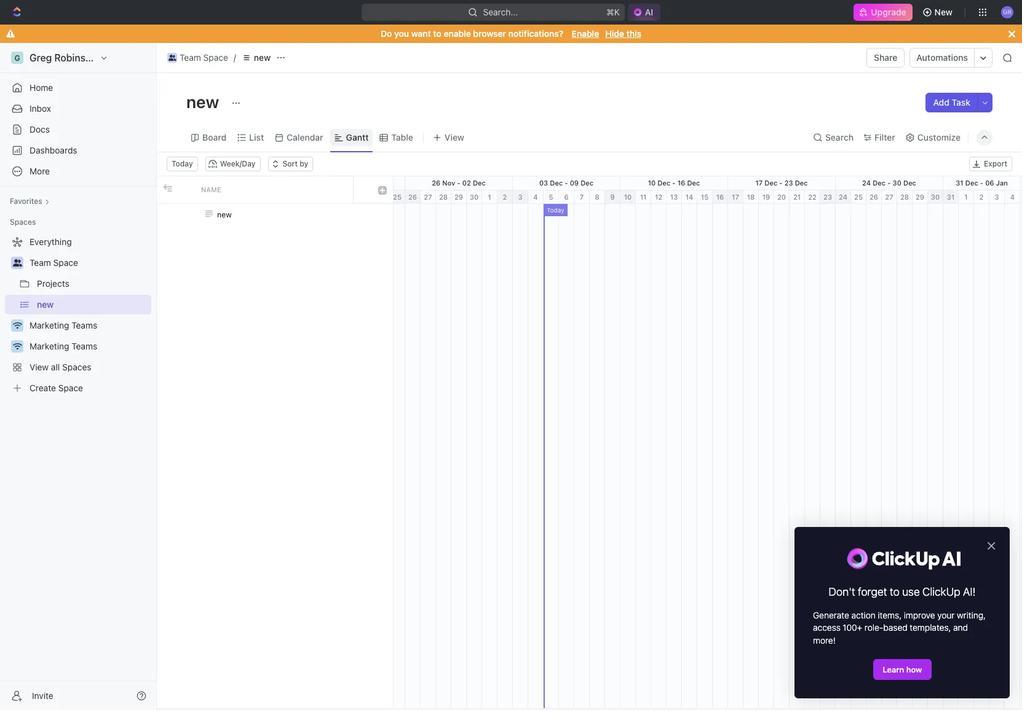 Task type: describe. For each thing, give the bounding box(es) containing it.
week/day button
[[205, 157, 260, 172]]

1 2 from the left
[[503, 193, 507, 201]]

2 horizontal spatial 30
[[931, 193, 940, 201]]

gr button
[[997, 2, 1017, 22]]

14
[[685, 193, 693, 201]]

items,
[[878, 611, 902, 621]]

17 dec - 23 dec element
[[728, 176, 836, 190]]

9
[[610, 193, 615, 201]]

user group image
[[13, 260, 22, 267]]

27 for 1st 27 element from the right
[[885, 193, 893, 201]]

wifi image for second marketing teams link from the bottom
[[13, 322, 22, 330]]

ai
[[645, 7, 653, 17]]

upgrade
[[871, 7, 906, 17]]

view all spaces link
[[5, 358, 149, 378]]

notifications?
[[508, 28, 563, 39]]

search button
[[809, 129, 857, 146]]

× button
[[987, 537, 996, 554]]

more button
[[5, 162, 151, 181]]

1 3 from the left
[[518, 193, 522, 201]]

10 for 10
[[624, 193, 632, 201]]

- for 06
[[980, 179, 983, 187]]

name
[[201, 186, 221, 194]]

list
[[249, 132, 264, 142]]

list link
[[247, 129, 264, 146]]

home
[[30, 82, 53, 93]]

7
[[580, 193, 584, 201]]

31 for 31 dec - 06 jan
[[956, 179, 963, 187]]

spaces inside tree
[[62, 362, 91, 373]]

new inside new cell
[[217, 210, 232, 219]]

16 element
[[713, 191, 728, 204]]

tree inside the sidebar navigation
[[5, 232, 151, 399]]

1 horizontal spatial 25
[[393, 193, 402, 201]]

17 element
[[728, 191, 744, 204]]

19 element
[[759, 191, 774, 204]]

24 for 24 dec - 30 dec
[[862, 179, 871, 187]]

18
[[747, 193, 755, 201]]

your
[[937, 611, 955, 621]]

don't
[[829, 586, 855, 599]]

03 dec - 09 dec element
[[513, 176, 621, 190]]

10 dec from the left
[[965, 179, 978, 187]]

- for 25
[[349, 179, 352, 187]]

add task button
[[926, 93, 978, 113]]

17 for 17
[[732, 193, 739, 201]]

create space link
[[5, 379, 149, 399]]

0 horizontal spatial 25
[[354, 179, 363, 187]]

14 element
[[682, 191, 697, 204]]

0 horizontal spatial to
[[433, 28, 441, 39]]

11 element
[[636, 191, 651, 204]]

new up the board link
[[186, 92, 223, 112]]

20
[[777, 193, 786, 201]]

 image inside column header
[[378, 186, 387, 195]]

12
[[655, 193, 662, 201]]

table
[[391, 132, 413, 142]]

1 marketing teams from the top
[[30, 320, 97, 331]]

calendar link
[[284, 129, 323, 146]]

do you want to enable browser notifications? enable hide this
[[381, 28, 641, 39]]

new link inside tree
[[37, 295, 149, 315]]

team space inside tree
[[30, 258, 78, 268]]

26 for second 26 element from the left
[[870, 193, 878, 201]]

1 horizontal spatial team space
[[180, 52, 228, 63]]

0 horizontal spatial spaces
[[10, 218, 36, 227]]

100+
[[843, 623, 862, 634]]

everything
[[30, 237, 72, 247]]

wifi image for 1st marketing teams link from the bottom of the tree containing everything
[[13, 343, 22, 351]]

26 nov - 02 dec
[[432, 179, 486, 187]]

2 28 element from the left
[[897, 191, 913, 204]]

dashboards link
[[5, 141, 151, 161]]

2 26 element from the left
[[867, 191, 882, 204]]

- for 02
[[457, 179, 460, 187]]

2 30 element from the left
[[928, 191, 943, 204]]

projects
[[37, 279, 69, 289]]

03 dec - 09 dec
[[539, 179, 594, 187]]

13
[[670, 193, 678, 201]]

new button
[[917, 2, 960, 22]]

1 vertical spatial space
[[53, 258, 78, 268]]

2 3 from the left
[[995, 193, 999, 201]]

20 element
[[774, 191, 790, 204]]

want
[[411, 28, 431, 39]]

4 column header from the left
[[372, 176, 393, 204]]

21
[[793, 193, 801, 201]]

task
[[952, 97, 970, 108]]

name column header
[[194, 176, 354, 204]]

add task
[[933, 97, 970, 108]]

new right /
[[254, 52, 271, 63]]

user group image
[[168, 55, 176, 61]]

3 dec from the left
[[581, 179, 594, 187]]

1 horizontal spatial 30
[[893, 179, 901, 187]]

sort by button
[[268, 157, 313, 172]]

1 horizontal spatial today
[[547, 207, 564, 214]]

2 teams from the top
[[71, 341, 97, 352]]

15
[[701, 193, 709, 201]]

1 29 element from the left
[[451, 191, 467, 204]]

today button
[[167, 157, 198, 172]]

add
[[933, 97, 949, 108]]

23 element
[[820, 191, 836, 204]]

/
[[234, 52, 236, 63]]

8 dec from the left
[[873, 179, 886, 187]]

sort by button
[[268, 157, 313, 172]]

1 vertical spatial team space link
[[30, 253, 149, 273]]

2 marketing from the top
[[30, 341, 69, 352]]

2 27 element from the left
[[882, 191, 897, 204]]

more
[[30, 166, 50, 176]]

sort by
[[283, 159, 308, 169]]

calendar
[[287, 132, 323, 142]]

10 element
[[621, 191, 636, 204]]

greg robinson's workspace
[[30, 52, 158, 63]]

more!
[[813, 636, 836, 646]]

generate action items, improve your writing, access 100+ role-based templates, and more!
[[813, 611, 988, 646]]

access
[[813, 623, 841, 634]]

1 vertical spatial 16
[[716, 193, 724, 201]]

projects link
[[37, 274, 149, 294]]

2 marketing teams from the top
[[30, 341, 97, 352]]

learn
[[883, 665, 904, 675]]

new tree grid
[[157, 176, 393, 709]]

enable
[[572, 28, 599, 39]]

home link
[[5, 78, 151, 98]]

13 element
[[667, 191, 682, 204]]

upgrade link
[[854, 4, 912, 21]]

2 marketing teams link from the top
[[30, 337, 149, 357]]

24 dec - 30 dec element
[[836, 176, 943, 190]]

don't forget to use clickup ai!
[[829, 586, 976, 599]]

19 nov - 25 nov element
[[298, 176, 405, 190]]

31 element
[[943, 191, 959, 204]]

jan
[[996, 179, 1008, 187]]

filter
[[875, 132, 895, 142]]

11
[[640, 193, 647, 201]]

invite
[[32, 691, 53, 701]]

0 vertical spatial space
[[203, 52, 228, 63]]

22 element
[[805, 191, 820, 204]]

create
[[30, 383, 56, 394]]

hide
[[605, 28, 624, 39]]

× dialog
[[795, 528, 1010, 699]]

×
[[987, 537, 996, 554]]

1 marketing from the top
[[30, 320, 69, 331]]

26 for 2nd 26 element from right
[[408, 193, 417, 201]]

09
[[570, 179, 579, 187]]

action
[[851, 611, 876, 621]]

10 dec - 16 dec element
[[621, 176, 728, 190]]

new - 0.00% row
[[157, 204, 393, 226]]

 image inside column header
[[163, 184, 172, 192]]

21 element
[[790, 191, 805, 204]]

week/day button
[[205, 157, 260, 172]]

1 28 element from the left
[[436, 191, 451, 204]]



Task type: locate. For each thing, give the bounding box(es) containing it.
create space
[[30, 383, 83, 394]]

new link right /
[[239, 50, 274, 65]]

- up 13
[[672, 179, 676, 187]]

31 down 31 dec - 06 jan element on the right of page
[[947, 193, 955, 201]]

10 inside "element"
[[648, 179, 656, 187]]

2 horizontal spatial 26
[[870, 193, 878, 201]]

space
[[203, 52, 228, 63], [53, 258, 78, 268], [58, 383, 83, 394]]

0 horizontal spatial 31
[[947, 193, 955, 201]]

2 column header from the left
[[175, 176, 194, 204]]

workspace
[[107, 52, 158, 63]]

spaces up create space link
[[62, 362, 91, 373]]

0 horizontal spatial 27 element
[[421, 191, 436, 204]]

0 vertical spatial team space
[[180, 52, 228, 63]]

1 horizontal spatial 23
[[823, 193, 832, 201]]

31 up 31 element
[[956, 179, 963, 187]]

4 down 31 dec - 06 jan element on the right of page
[[1010, 193, 1015, 201]]

greg
[[30, 52, 52, 63]]

24 for 24
[[839, 193, 847, 201]]

0 horizontal spatial team space
[[30, 258, 78, 268]]

4
[[533, 193, 538, 201], [1010, 193, 1015, 201]]

1 dec from the left
[[473, 179, 486, 187]]

automations button
[[910, 49, 974, 67]]

10 right 9
[[624, 193, 632, 201]]

nov down gantt
[[365, 179, 378, 187]]

2 left '5' at the top right
[[503, 193, 507, 201]]

10
[[648, 179, 656, 187], [624, 193, 632, 201]]

- down filter
[[888, 179, 891, 187]]

4 - from the left
[[672, 179, 676, 187]]

to left use
[[890, 586, 900, 599]]

4 left '5' at the top right
[[533, 193, 538, 201]]

dec right the 03 on the top of page
[[550, 179, 563, 187]]

learn how button
[[873, 660, 932, 681]]

24 right '23' element
[[839, 193, 847, 201]]

this
[[626, 28, 641, 39]]

dec right the "02"
[[473, 179, 486, 187]]

gr
[[1003, 8, 1012, 16]]

team inside tree
[[30, 258, 51, 268]]

1 nov from the left
[[334, 179, 347, 187]]

1 horizontal spatial 31
[[956, 179, 963, 187]]

12 element
[[651, 191, 667, 204]]

writing,
[[957, 611, 986, 621]]

31 dec - 06 jan element
[[943, 176, 1021, 190]]

06
[[985, 179, 994, 187]]

1 vertical spatial 23
[[823, 193, 832, 201]]

0 vertical spatial team space link
[[164, 50, 231, 65]]

27 element down 24 dec - 30 dec element
[[882, 191, 897, 204]]

1 horizontal spatial 28
[[900, 193, 909, 201]]

1 horizontal spatial 26
[[432, 179, 440, 187]]

0 horizontal spatial view
[[30, 362, 49, 373]]

25 element
[[390, 191, 405, 204], [851, 191, 867, 204]]

29 element left 31 element
[[913, 191, 928, 204]]

marketing teams link up view all spaces link
[[30, 337, 149, 357]]

02
[[462, 179, 471, 187]]

to inside the × dialog
[[890, 586, 900, 599]]

new cell
[[194, 204, 354, 226]]

26 element down '26 nov - 02 dec' element
[[405, 191, 421, 204]]

view inside tree
[[30, 362, 49, 373]]

1 horizontal spatial 29
[[916, 193, 924, 201]]

23
[[784, 179, 793, 187], [823, 193, 832, 201]]

0 vertical spatial marketing teams
[[30, 320, 97, 331]]

role-
[[865, 623, 883, 634]]

17 for 17 dec - 23 dec
[[755, 179, 763, 187]]

1 horizontal spatial to
[[890, 586, 900, 599]]

1 vertical spatial 17
[[732, 193, 739, 201]]

enable
[[444, 28, 471, 39]]

8
[[595, 193, 599, 201]]

1 horizontal spatial 28 element
[[897, 191, 913, 204]]

2 28 from the left
[[900, 193, 909, 201]]

0 vertical spatial marketing teams link
[[30, 316, 149, 336]]

0 vertical spatial view
[[445, 132, 464, 142]]

1 vertical spatial 10
[[624, 193, 632, 201]]

 image
[[163, 184, 172, 192]]

marketing down projects
[[30, 320, 69, 331]]

spaces down favorites
[[10, 218, 36, 227]]

team right user group icon
[[30, 258, 51, 268]]

1 down '26 nov - 02 dec' element
[[488, 193, 491, 201]]

3 left '5' at the top right
[[518, 193, 522, 201]]

dec down customize button
[[903, 179, 916, 187]]

28 for first 28 element from right
[[900, 193, 909, 201]]

0 horizontal spatial team
[[30, 258, 51, 268]]

1 horizontal spatial 1
[[964, 193, 968, 201]]

dec down filter dropdown button on the right of page
[[873, 179, 886, 187]]

0 horizontal spatial 3
[[518, 193, 522, 201]]

today inside button
[[172, 159, 193, 169]]

sidebar navigation
[[0, 43, 159, 711]]

2 horizontal spatial 25
[[854, 193, 863, 201]]

gantt link
[[344, 129, 369, 146]]

0 vertical spatial 16
[[678, 179, 685, 187]]

ai button
[[628, 4, 661, 21]]

0 vertical spatial 24
[[862, 179, 871, 187]]

use
[[902, 586, 920, 599]]

30 down filter
[[893, 179, 901, 187]]

28 down 24 dec - 30 dec element
[[900, 193, 909, 201]]

28 down '26 nov - 02 dec'
[[439, 193, 448, 201]]

1 wifi image from the top
[[13, 322, 22, 330]]

23 right 22 element
[[823, 193, 832, 201]]

and
[[953, 623, 968, 634]]

1 vertical spatial team
[[30, 258, 51, 268]]

0 horizontal spatial 24
[[839, 193, 847, 201]]

view all spaces
[[30, 362, 91, 373]]

25 down gantt link
[[354, 179, 363, 187]]

4 dec from the left
[[658, 179, 670, 187]]

0 vertical spatial marketing
[[30, 320, 69, 331]]

nov for 26
[[442, 179, 455, 187]]

team space link left /
[[164, 50, 231, 65]]

28 for first 28 element from the left
[[439, 193, 448, 201]]

30 down the "02"
[[470, 193, 479, 201]]

31 for 31
[[947, 193, 955, 201]]

everything link
[[5, 232, 149, 252]]

16 up 13
[[678, 179, 685, 187]]

7 - from the left
[[980, 179, 983, 187]]

0 vertical spatial new link
[[239, 50, 274, 65]]

0 horizontal spatial 30 element
[[467, 191, 482, 204]]

29 down '26 nov - 02 dec' element
[[454, 193, 463, 201]]

1 29 from the left
[[454, 193, 463, 201]]

space down everything link
[[53, 258, 78, 268]]

1 26 element from the left
[[405, 191, 421, 204]]

dec left 06
[[965, 179, 978, 187]]

new inside tree
[[37, 299, 54, 310]]

browser
[[473, 28, 506, 39]]

3 down jan
[[995, 193, 999, 201]]

0 vertical spatial 10
[[648, 179, 656, 187]]

1 horizontal spatial nov
[[365, 179, 378, 187]]

0 vertical spatial spaces
[[10, 218, 36, 227]]

- for 30
[[888, 179, 891, 187]]

24
[[862, 179, 871, 187], [839, 193, 847, 201]]

30 element
[[467, 191, 482, 204], [928, 191, 943, 204]]

- for 23
[[779, 179, 783, 187]]

6 dec from the left
[[765, 179, 777, 187]]

26 element down 24 dec - 30 dec
[[867, 191, 882, 204]]

25
[[354, 179, 363, 187], [393, 193, 402, 201], [854, 193, 863, 201]]

16 right 15 "element"
[[716, 193, 724, 201]]

23 up 20
[[784, 179, 793, 187]]

- left 06
[[980, 179, 983, 187]]

24 element
[[836, 191, 851, 204]]

26
[[432, 179, 440, 187], [408, 193, 417, 201], [870, 193, 878, 201]]

dec up 12
[[658, 179, 670, 187]]

3 - from the left
[[565, 179, 568, 187]]

1 1 from the left
[[488, 193, 491, 201]]

table link
[[389, 129, 413, 146]]

view inside button
[[445, 132, 464, 142]]

view for view all spaces
[[30, 362, 49, 373]]

week/day
[[220, 159, 256, 169]]

how
[[906, 665, 922, 675]]

2 wifi image from the top
[[13, 343, 22, 351]]

nov for 19
[[334, 179, 347, 187]]

- down gantt link
[[349, 179, 352, 187]]

2 1 from the left
[[964, 193, 968, 201]]

teams down projects link
[[71, 320, 97, 331]]

to right want
[[433, 28, 441, 39]]

team space up projects
[[30, 258, 78, 268]]

automations
[[917, 52, 968, 63]]

team space left /
[[180, 52, 228, 63]]

19 nov - 25 nov
[[325, 179, 378, 187]]

today left week/day dropdown button
[[172, 159, 193, 169]]

- for 09
[[565, 179, 568, 187]]

29 element down '26 nov - 02 dec' element
[[451, 191, 467, 204]]

5 - from the left
[[779, 179, 783, 187]]

27
[[424, 193, 432, 201], [885, 193, 893, 201]]

0 horizontal spatial 10
[[624, 193, 632, 201]]

2 - from the left
[[457, 179, 460, 187]]

teams up view all spaces link
[[71, 341, 97, 352]]

1 horizontal spatial spaces
[[62, 362, 91, 373]]

0 horizontal spatial 30
[[470, 193, 479, 201]]

1 vertical spatial new link
[[37, 295, 149, 315]]

improve
[[904, 611, 935, 621]]

27 down 24 dec - 30 dec element
[[885, 193, 893, 201]]

new link down projects link
[[37, 295, 149, 315]]

1 vertical spatial marketing teams link
[[30, 337, 149, 357]]

26 left the "02"
[[432, 179, 440, 187]]

17 up '19' element
[[755, 179, 763, 187]]

0 horizontal spatial 29
[[454, 193, 463, 201]]

team
[[180, 52, 201, 63], [30, 258, 51, 268]]

tree containing everything
[[5, 232, 151, 399]]

1 vertical spatial marketing teams
[[30, 341, 97, 352]]

25 right the '24' element
[[854, 193, 863, 201]]

1 horizontal spatial 4
[[1010, 193, 1015, 201]]

0 horizontal spatial 2
[[503, 193, 507, 201]]

16 inside "element"
[[678, 179, 685, 187]]

marketing up all
[[30, 341, 69, 352]]

1 horizontal spatial 24
[[862, 179, 871, 187]]

marketing teams link down projects link
[[30, 316, 149, 336]]

25 down 19 nov - 25 nov element
[[393, 193, 402, 201]]

favorites
[[10, 197, 42, 206]]

view button
[[429, 123, 469, 152]]

1 - from the left
[[349, 179, 352, 187]]

5 dec from the left
[[687, 179, 700, 187]]

1 vertical spatial wifi image
[[13, 343, 22, 351]]

1 25 element from the left
[[390, 191, 405, 204]]

ai!
[[963, 586, 976, 599]]

0 vertical spatial teams
[[71, 320, 97, 331]]

2 29 from the left
[[916, 193, 924, 201]]

spaces
[[10, 218, 36, 227], [62, 362, 91, 373]]

0 vertical spatial today
[[172, 159, 193, 169]]

26 for 26 nov - 02 dec
[[432, 179, 440, 187]]

- for 16
[[672, 179, 676, 187]]

7 dec from the left
[[795, 179, 808, 187]]

team space link
[[164, 50, 231, 65], [30, 253, 149, 273]]

2 nov from the left
[[365, 179, 378, 187]]

26 element
[[405, 191, 421, 204], [867, 191, 882, 204]]

6 - from the left
[[888, 179, 891, 187]]

2 27 from the left
[[885, 193, 893, 201]]

1 horizontal spatial 16
[[716, 193, 724, 201]]

2 4 from the left
[[1010, 193, 1015, 201]]

28
[[439, 193, 448, 201], [900, 193, 909, 201]]

0 horizontal spatial 17
[[732, 193, 739, 201]]

27 down '26 nov - 02 dec'
[[424, 193, 432, 201]]

31 inside 31 element
[[947, 193, 955, 201]]

9 dec from the left
[[903, 179, 916, 187]]

- up 20
[[779, 179, 783, 187]]

1 right 31 element
[[964, 193, 968, 201]]

share button
[[867, 48, 905, 68]]

sort
[[283, 159, 298, 169]]

space left /
[[203, 52, 228, 63]]

share
[[874, 52, 898, 63]]

1 teams from the top
[[71, 320, 97, 331]]

2 25 element from the left
[[851, 191, 867, 204]]

1 horizontal spatial 29 element
[[913, 191, 928, 204]]

new
[[935, 7, 953, 17]]

2 vertical spatial space
[[58, 383, 83, 394]]

28 element down 24 dec - 30 dec element
[[897, 191, 913, 204]]

- left 09
[[565, 179, 568, 187]]

27 element down '26 nov - 02 dec'
[[421, 191, 436, 204]]

1 horizontal spatial view
[[445, 132, 464, 142]]

forget
[[858, 586, 887, 599]]

nov
[[334, 179, 347, 187], [365, 179, 378, 187], [442, 179, 455, 187]]

1 horizontal spatial team space link
[[164, 50, 231, 65]]

export button
[[969, 157, 1012, 172]]

nov down gantt link
[[334, 179, 347, 187]]

2
[[503, 193, 507, 201], [979, 193, 984, 201]]

22
[[808, 193, 817, 201]]

inbox
[[30, 103, 51, 114]]

1 horizontal spatial 27
[[885, 193, 893, 201]]

based
[[883, 623, 908, 634]]

1 horizontal spatial 3
[[995, 193, 999, 201]]

1 horizontal spatial 27 element
[[882, 191, 897, 204]]

1 horizontal spatial team
[[180, 52, 201, 63]]

2 horizontal spatial nov
[[442, 179, 455, 187]]

team space link up projects link
[[30, 253, 149, 273]]

0 horizontal spatial 29 element
[[451, 191, 467, 204]]

view for view
[[445, 132, 464, 142]]

1 27 element from the left
[[421, 191, 436, 204]]

1 28 from the left
[[439, 193, 448, 201]]

30 element down the "02"
[[467, 191, 482, 204]]

0 horizontal spatial 16
[[678, 179, 685, 187]]

view up '26 nov - 02 dec'
[[445, 132, 464, 142]]

29 element
[[451, 191, 467, 204], [913, 191, 928, 204]]

3 column header from the left
[[354, 176, 372, 204]]

10 dec - 16 dec
[[648, 179, 700, 187]]

3 nov from the left
[[442, 179, 455, 187]]

1 column header from the left
[[157, 176, 175, 204]]

10 up 12
[[648, 179, 656, 187]]

view button
[[429, 129, 469, 146]]

favorites button
[[5, 194, 55, 209]]

31 inside 31 dec - 06 jan element
[[956, 179, 963, 187]]

nov left the "02"
[[442, 179, 455, 187]]

1 vertical spatial 24
[[839, 193, 847, 201]]

0 horizontal spatial 26 element
[[405, 191, 421, 204]]

view
[[445, 132, 464, 142], [30, 362, 49, 373]]

27 for 1st 27 element from left
[[424, 193, 432, 201]]

0 horizontal spatial 25 element
[[390, 191, 405, 204]]

31
[[956, 179, 963, 187], [947, 193, 955, 201]]

1 4 from the left
[[533, 193, 538, 201]]

0 vertical spatial to
[[433, 28, 441, 39]]

1 vertical spatial marketing
[[30, 341, 69, 352]]

wifi image
[[13, 322, 22, 330], [13, 343, 22, 351]]

18 element
[[744, 191, 759, 204]]

name row
[[157, 176, 393, 204]]

1 horizontal spatial new link
[[239, 50, 274, 65]]

2 2 from the left
[[979, 193, 984, 201]]

6
[[564, 193, 569, 201]]

29 for 1st 29 element from the right
[[916, 193, 924, 201]]

tree
[[5, 232, 151, 399]]

17 dec - 23 dec
[[755, 179, 808, 187]]

dec up '19' element
[[765, 179, 777, 187]]

dec up 14
[[687, 179, 700, 187]]

1 vertical spatial to
[[890, 586, 900, 599]]

- left the "02"
[[457, 179, 460, 187]]

0 vertical spatial team
[[180, 52, 201, 63]]

1 vertical spatial 19
[[762, 193, 770, 201]]

0 vertical spatial 17
[[755, 179, 763, 187]]

0 horizontal spatial 26
[[408, 193, 417, 201]]

⌘k
[[606, 7, 620, 17]]

0 horizontal spatial 23
[[784, 179, 793, 187]]

29 for second 29 element from the right
[[454, 193, 463, 201]]

19 for 19
[[762, 193, 770, 201]]

30
[[893, 179, 901, 187], [470, 193, 479, 201], [931, 193, 940, 201]]

29
[[454, 193, 463, 201], [916, 193, 924, 201]]

1 27 from the left
[[424, 193, 432, 201]]

1 vertical spatial today
[[547, 207, 564, 214]]

export
[[984, 159, 1007, 169]]

2 dec from the left
[[550, 179, 563, 187]]

24 down filter dropdown button on the right of page
[[862, 179, 871, 187]]

28 element
[[436, 191, 451, 204], [897, 191, 913, 204]]

19 for 19 nov - 25 nov
[[325, 179, 332, 187]]

28 element down '26 nov - 02 dec'
[[436, 191, 451, 204]]

16
[[678, 179, 685, 187], [716, 193, 724, 201]]

2 down 31 dec - 06 jan element on the right of page
[[979, 193, 984, 201]]

docs
[[30, 124, 50, 135]]

29 left 31 element
[[916, 193, 924, 201]]

1 horizontal spatial 30 element
[[928, 191, 943, 204]]

column header
[[157, 176, 175, 204], [175, 176, 194, 204], [354, 176, 372, 204], [372, 176, 393, 204]]

25 element right '23' element
[[851, 191, 867, 204]]

filter button
[[860, 129, 899, 146]]

0 vertical spatial 31
[[956, 179, 963, 187]]

0 horizontal spatial new link
[[37, 295, 149, 315]]

31 dec - 06 jan
[[956, 179, 1008, 187]]

team right user group image
[[180, 52, 201, 63]]

1 vertical spatial spaces
[[62, 362, 91, 373]]

10 for 10 dec - 16 dec
[[648, 179, 656, 187]]

learn how
[[883, 665, 922, 675]]

new down name
[[217, 210, 232, 219]]

 image
[[378, 186, 387, 195]]

view left all
[[30, 362, 49, 373]]

inbox link
[[5, 99, 151, 119]]

25 element down 19 nov - 25 nov element
[[390, 191, 405, 204]]

1 horizontal spatial 2
[[979, 193, 984, 201]]

0 horizontal spatial 1
[[488, 193, 491, 201]]

1
[[488, 193, 491, 201], [964, 193, 968, 201]]

today down '5' at the top right
[[547, 207, 564, 214]]

26 down '26 nov - 02 dec' element
[[408, 193, 417, 201]]

17 right 16 element
[[732, 193, 739, 201]]

dec up the 21 on the right top of page
[[795, 179, 808, 187]]

30 element down 24 dec - 30 dec element
[[928, 191, 943, 204]]

03
[[539, 179, 548, 187]]

2 29 element from the left
[[913, 191, 928, 204]]

30 left 31 element
[[931, 193, 940, 201]]

search...
[[483, 7, 518, 17]]

greg robinson's workspace, , element
[[11, 52, 23, 64]]

26 nov - 02 dec element
[[405, 176, 513, 190]]

dec right 09
[[581, 179, 594, 187]]

1 vertical spatial team space
[[30, 258, 78, 268]]

robinson's
[[54, 52, 105, 63]]

1 horizontal spatial 19
[[762, 193, 770, 201]]

0 vertical spatial 23
[[784, 179, 793, 187]]

-
[[349, 179, 352, 187], [457, 179, 460, 187], [565, 179, 568, 187], [672, 179, 676, 187], [779, 179, 783, 187], [888, 179, 891, 187], [980, 179, 983, 187]]

space down view all spaces link
[[58, 383, 83, 394]]

1 30 element from the left
[[467, 191, 482, 204]]

27 element
[[421, 191, 436, 204], [882, 191, 897, 204]]

1 vertical spatial teams
[[71, 341, 97, 352]]

0 horizontal spatial team space link
[[30, 253, 149, 273]]

0 horizontal spatial 28
[[439, 193, 448, 201]]

new down projects
[[37, 299, 54, 310]]

15 element
[[697, 191, 713, 204]]

0 horizontal spatial today
[[172, 159, 193, 169]]

1 vertical spatial view
[[30, 362, 49, 373]]

0 horizontal spatial 27
[[424, 193, 432, 201]]

26 down 24 dec - 30 dec
[[870, 193, 878, 201]]

- inside "element"
[[672, 179, 676, 187]]

1 marketing teams link from the top
[[30, 316, 149, 336]]

24 dec - 30 dec
[[862, 179, 916, 187]]

0 vertical spatial wifi image
[[13, 322, 22, 330]]

0 horizontal spatial nov
[[334, 179, 347, 187]]

0 horizontal spatial 28 element
[[436, 191, 451, 204]]

today
[[172, 159, 193, 169], [547, 207, 564, 214]]



Task type: vqa. For each thing, say whether or not it's contained in the screenshot.
notifications?
yes



